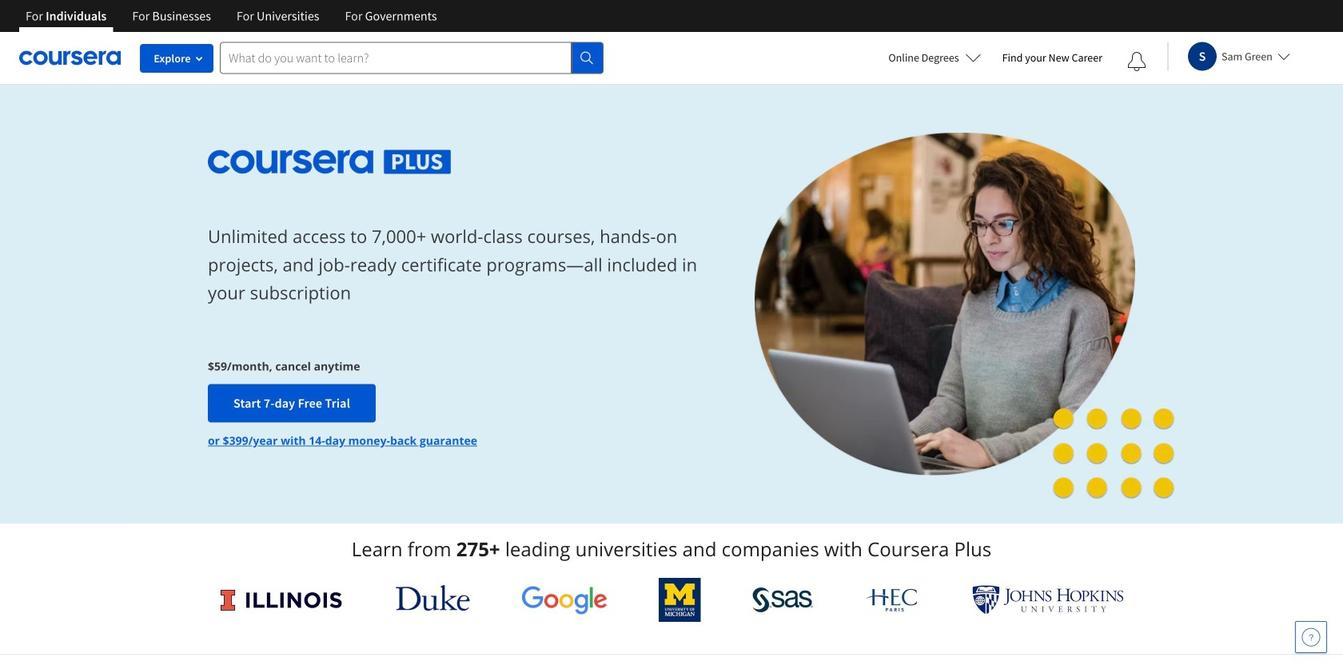 Task type: locate. For each thing, give the bounding box(es) containing it.
What do you want to learn? text field
[[220, 42, 572, 74]]

johns hopkins university image
[[972, 585, 1124, 615]]

help center image
[[1302, 628, 1321, 647]]

None search field
[[220, 42, 604, 74]]

university of illinois at urbana-champaign image
[[219, 587, 344, 613]]

banner navigation
[[13, 0, 450, 32]]

coursera plus image
[[208, 150, 451, 174]]



Task type: describe. For each thing, give the bounding box(es) containing it.
duke university image
[[396, 585, 470, 611]]

google image
[[521, 585, 608, 615]]

sas image
[[752, 587, 814, 613]]

hec paris image
[[865, 584, 921, 617]]

coursera image
[[19, 45, 121, 71]]

university of michigan image
[[659, 578, 701, 622]]



Task type: vqa. For each thing, say whether or not it's contained in the screenshot.
the Coursera 'image'
yes



